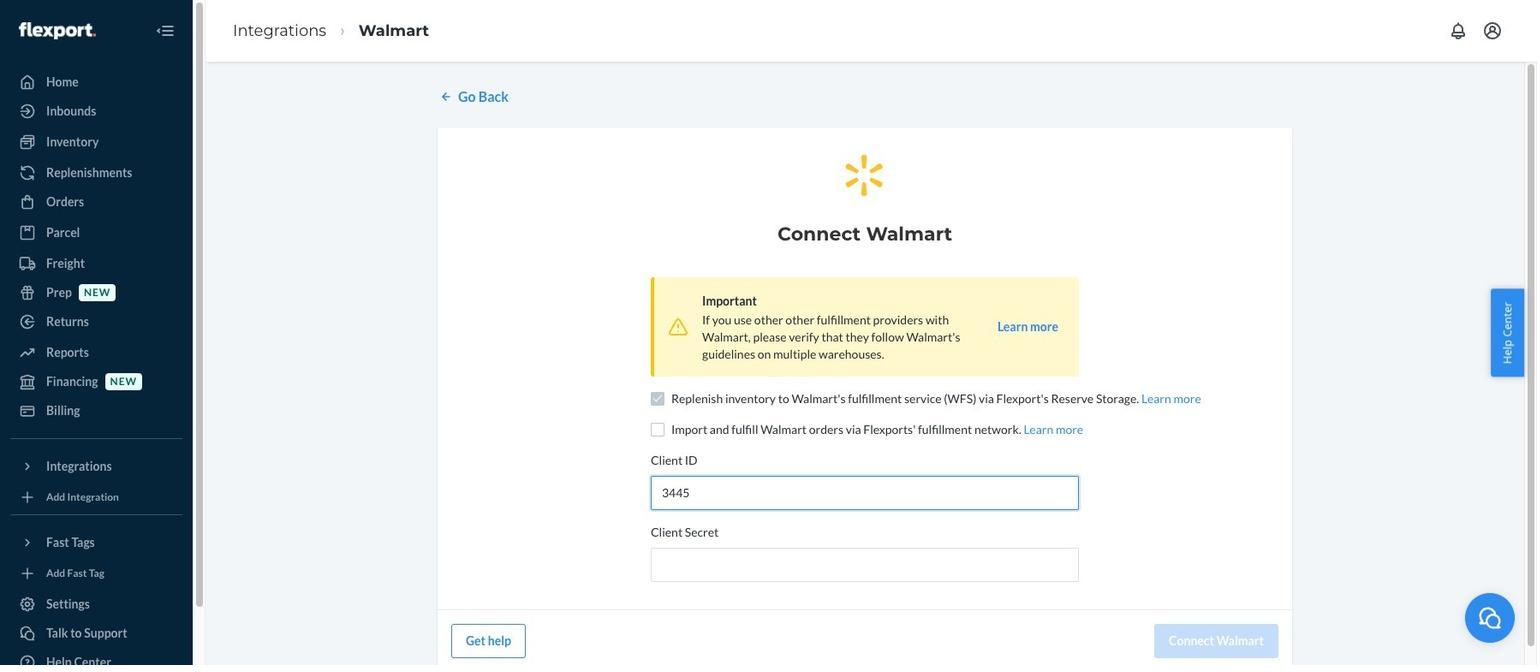 Task type: locate. For each thing, give the bounding box(es) containing it.
open account menu image
[[1483, 21, 1503, 41]]

close navigation image
[[155, 21, 176, 41]]

None text field
[[651, 476, 1079, 510]]

None checkbox
[[651, 392, 665, 406], [651, 423, 665, 437], [651, 392, 665, 406], [651, 423, 665, 437]]

None password field
[[651, 548, 1079, 582]]

open notifications image
[[1448, 21, 1469, 41]]

flexport logo image
[[19, 22, 96, 39]]



Task type: describe. For each thing, give the bounding box(es) containing it.
ojiud image
[[1478, 605, 1503, 631]]

breadcrumbs navigation
[[219, 6, 443, 56]]



Task type: vqa. For each thing, say whether or not it's contained in the screenshot.
OJiUD image
yes



